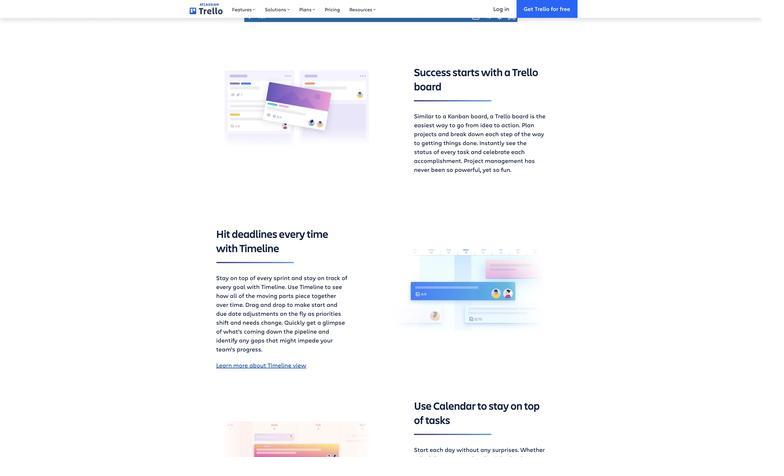 Task type: vqa. For each thing, say whether or not it's contained in the screenshot.
Star or unstar board image
no



Task type: locate. For each thing, give the bounding box(es) containing it.
the
[[537, 112, 546, 120], [522, 130, 531, 138], [518, 139, 527, 147], [246, 292, 255, 300], [289, 310, 298, 318], [284, 328, 293, 336]]

project
[[464, 157, 484, 165]]

view
[[293, 362, 307, 370]]

1 horizontal spatial with
[[247, 283, 260, 291]]

done.
[[463, 139, 478, 147]]

2 so from the left
[[493, 166, 500, 174]]

so right yet
[[493, 166, 500, 174]]

atlassian trello image
[[190, 3, 223, 15]]

how
[[216, 292, 229, 300]]

so
[[447, 166, 454, 174], [493, 166, 500, 174]]

use inside stay on top of every sprint and stay on track of every goal with timeline. use timeline to see how all of the moving parts piece together over time. drag and drop to make start and due date adjustments on the fly as priorities shift and needs change. quickly get a glimpse of what's coming down the pipeline and identify any gaps that might impede your team's progress.
[[288, 283, 298, 291]]

2 vertical spatial trello
[[495, 112, 511, 120]]

2 vertical spatial with
[[247, 283, 260, 291]]

0 horizontal spatial so
[[447, 166, 454, 174]]

of right track
[[342, 274, 348, 282]]

see down track
[[333, 283, 342, 291]]

gaps
[[251, 337, 265, 345]]

1 vertical spatial trello
[[513, 65, 539, 79]]

1 vertical spatial down
[[266, 328, 282, 336]]

of up accomplishment.
[[434, 148, 440, 156]]

trello
[[535, 5, 550, 12], [513, 65, 539, 79], [495, 112, 511, 120]]

top inside use calendar to stay on top of tasks
[[525, 399, 540, 413]]

0 vertical spatial see
[[506, 139, 516, 147]]

0 vertical spatial gradient bar image
[[414, 100, 492, 102]]

on inside use calendar to stay on top of tasks
[[511, 399, 523, 413]]

start
[[414, 446, 429, 454]]

of
[[515, 130, 520, 138], [434, 148, 440, 156], [250, 274, 256, 282], [342, 274, 348, 282], [239, 292, 244, 300], [216, 328, 222, 336], [414, 413, 424, 428]]

plans button
[[295, 0, 320, 18]]

each up scheduling
[[430, 446, 444, 454]]

top inside stay on top of every sprint and stay on track of every goal with timeline. use timeline to see how all of the moving parts piece together over time. drag and drop to make start and due date adjustments on the fly as priorities shift and needs change. quickly get a glimpse of what's coming down the pipeline and identify any gaps that might impede your team's progress.
[[239, 274, 249, 282]]

gradient bar image down hit deadlines every time with timeline
[[216, 262, 294, 264]]

log in
[[494, 5, 510, 12]]

pricing link
[[320, 0, 345, 18]]

see down step
[[506, 139, 516, 147]]

timeline.
[[261, 283, 286, 291]]

0 horizontal spatial board
[[414, 79, 442, 93]]

down
[[468, 130, 484, 138], [266, 328, 282, 336]]

similar to a kanban board, a trello board is the easiest way to go from idea to action. plan projects and break down each step of the way to getting things done. instantly see the status of every task and celebrate each accomplishment. project management has never been so powerful, yet so fun.
[[414, 112, 546, 174]]

sprint
[[274, 274, 290, 282]]

0 horizontal spatial each
[[430, 446, 444, 454]]

identify
[[216, 337, 238, 345]]

1 horizontal spatial so
[[493, 166, 500, 174]]

1 horizontal spatial see
[[506, 139, 516, 147]]

0 horizontal spatial any
[[239, 337, 249, 345]]

features button
[[228, 0, 260, 18]]

more
[[234, 362, 248, 370]]

2 vertical spatial each
[[430, 446, 444, 454]]

date
[[228, 310, 241, 318]]

0 vertical spatial timeline
[[240, 241, 279, 256]]

gradient bar image up day
[[414, 435, 492, 436]]

gradient bar image
[[414, 100, 492, 102], [216, 262, 294, 264], [414, 435, 492, 436]]

might
[[280, 337, 297, 345]]

0 vertical spatial each
[[486, 130, 499, 138]]

0 horizontal spatial top
[[239, 274, 249, 282]]

to down parts
[[287, 301, 293, 309]]

kanban
[[448, 112, 470, 120]]

solutions button
[[260, 0, 295, 18]]

1 vertical spatial gradient bar image
[[216, 262, 294, 264]]

0 vertical spatial board
[[414, 79, 442, 93]]

gradient bar image up kanban
[[414, 100, 492, 102]]

needs
[[243, 319, 260, 327]]

and down moving
[[261, 301, 271, 309]]

any up progress. in the left of the page
[[239, 337, 249, 345]]

resources
[[350, 6, 373, 13]]

see inside stay on top of every sprint and stay on track of every goal with timeline. use timeline to see how all of the moving parts piece together over time. drag and drop to make start and due date adjustments on the fly as priorities shift and needs change. quickly get a glimpse of what's coming down the pipeline and identify any gaps that might impede your team's progress.
[[333, 283, 342, 291]]

calendar
[[434, 399, 476, 413]]

as
[[308, 310, 315, 318]]

1 vertical spatial way
[[533, 130, 545, 138]]

2 vertical spatial gradient bar image
[[414, 435, 492, 436]]

your
[[321, 337, 333, 345]]

0 vertical spatial use
[[288, 283, 298, 291]]

go
[[457, 121, 464, 129]]

1 vertical spatial timeline
[[300, 283, 324, 291]]

instantly
[[480, 139, 505, 147]]

1 horizontal spatial each
[[486, 130, 499, 138]]

to inside use calendar to stay on top of tasks
[[478, 399, 487, 413]]

surprises.
[[493, 446, 519, 454]]

1 vertical spatial stay
[[489, 399, 509, 413]]

to right calendar
[[478, 399, 487, 413]]

each
[[486, 130, 499, 138], [512, 148, 525, 156], [430, 446, 444, 454]]

a inside start each day without any surprises. whether scheduling a quarterly editorial calendar o
[[446, 455, 450, 458]]

stay
[[304, 274, 316, 282], [489, 399, 509, 413]]

1 vertical spatial with
[[216, 241, 238, 256]]

success starts with a trello board
[[414, 65, 539, 93]]

1 vertical spatial any
[[481, 446, 491, 454]]

features
[[232, 6, 252, 13]]

use
[[288, 283, 298, 291], [414, 399, 432, 413]]

to
[[436, 112, 442, 120], [450, 121, 456, 129], [494, 121, 500, 129], [414, 139, 420, 147], [325, 283, 331, 291], [287, 301, 293, 309], [478, 399, 487, 413]]

get
[[524, 5, 534, 12]]

0 vertical spatial way
[[436, 121, 448, 129]]

illustration of a card being dragged from one column to another. image
[[216, 65, 377, 155]]

1 vertical spatial board
[[512, 112, 529, 120]]

1 vertical spatial top
[[525, 399, 540, 413]]

0 vertical spatial with
[[482, 65, 503, 79]]

each up instantly
[[486, 130, 499, 138]]

success
[[414, 65, 451, 79]]

with inside success starts with a trello board
[[482, 65, 503, 79]]

solutions
[[265, 6, 286, 13]]

2 horizontal spatial each
[[512, 148, 525, 156]]

every left time
[[279, 227, 305, 241]]

goal
[[233, 283, 246, 291]]

2 vertical spatial timeline
[[268, 362, 292, 370]]

1 vertical spatial use
[[414, 399, 432, 413]]

any up editorial
[[481, 446, 491, 454]]

of down shift
[[216, 328, 222, 336]]

1 horizontal spatial use
[[414, 399, 432, 413]]

time
[[307, 227, 328, 241]]

get
[[307, 319, 316, 327]]

a inside success starts with a trello board
[[505, 65, 511, 79]]

0 vertical spatial trello
[[535, 5, 550, 12]]

progress.
[[237, 346, 263, 354]]

and up 'things'
[[439, 130, 449, 138]]

every down 'things'
[[441, 148, 456, 156]]

1 horizontal spatial any
[[481, 446, 491, 454]]

stay inside stay on top of every sprint and stay on track of every goal with timeline. use timeline to see how all of the moving parts piece together over time. drag and drop to make start and due date adjustments on the fly as priorities shift and needs change. quickly get a glimpse of what's coming down the pipeline and identify any gaps that might impede your team's progress.
[[304, 274, 316, 282]]

0 horizontal spatial stay
[[304, 274, 316, 282]]

any inside stay on top of every sprint and stay on track of every goal with timeline. use timeline to see how all of the moving parts piece together over time. drag and drop to make start and due date adjustments on the fly as priorities shift and needs change. quickly get a glimpse of what's coming down the pipeline and identify any gaps that might impede your team's progress.
[[239, 337, 249, 345]]

1 vertical spatial see
[[333, 283, 342, 291]]

every
[[441, 148, 456, 156], [279, 227, 305, 241], [257, 274, 272, 282], [216, 283, 232, 291]]

0 horizontal spatial use
[[288, 283, 298, 291]]

0 vertical spatial top
[[239, 274, 249, 282]]

1 horizontal spatial way
[[533, 130, 545, 138]]

with inside stay on top of every sprint and stay on track of every goal with timeline. use timeline to see how all of the moving parts piece together over time. drag and drop to make start and due date adjustments on the fly as priorities shift and needs change. quickly get a glimpse of what's coming down the pipeline and identify any gaps that might impede your team's progress.
[[247, 283, 260, 291]]

plans
[[299, 6, 312, 13]]

has
[[525, 157, 535, 165]]

celebrate
[[484, 148, 510, 156]]

down down the from at the top right of the page
[[468, 130, 484, 138]]

0 vertical spatial stay
[[304, 274, 316, 282]]

2 horizontal spatial with
[[482, 65, 503, 79]]

1 horizontal spatial top
[[525, 399, 540, 413]]

down up that
[[266, 328, 282, 336]]

task
[[458, 148, 470, 156]]

1 horizontal spatial down
[[468, 130, 484, 138]]

each up has
[[512, 148, 525, 156]]

status
[[414, 148, 432, 156]]

and right sprint
[[292, 274, 302, 282]]

0 horizontal spatial down
[[266, 328, 282, 336]]

way down plan
[[533, 130, 545, 138]]

management
[[485, 157, 524, 165]]

0 vertical spatial down
[[468, 130, 484, 138]]

yet
[[483, 166, 492, 174]]

with
[[482, 65, 503, 79], [216, 241, 238, 256], [247, 283, 260, 291]]

0 vertical spatial any
[[239, 337, 249, 345]]

and up your
[[319, 328, 329, 336]]

0 horizontal spatial see
[[333, 283, 342, 291]]

start each day without any surprises. whether scheduling a quarterly editorial calendar o
[[414, 446, 546, 458]]

so right been
[[447, 166, 454, 174]]

piece
[[295, 292, 310, 300]]

0 horizontal spatial with
[[216, 241, 238, 256]]

way right easiest
[[436, 121, 448, 129]]

tasks
[[426, 413, 451, 428]]

stay
[[216, 274, 229, 282]]

calendar
[[504, 455, 529, 458]]

log in link
[[487, 0, 517, 18]]

of left the tasks
[[414, 413, 424, 428]]

1 horizontal spatial stay
[[489, 399, 509, 413]]

1 horizontal spatial board
[[512, 112, 529, 120]]

similar
[[414, 112, 434, 120]]



Task type: describe. For each thing, give the bounding box(es) containing it.
get trello for free
[[524, 5, 571, 12]]

use calendar to stay on top of tasks
[[414, 399, 540, 428]]

never
[[414, 166, 430, 174]]

plan
[[522, 121, 535, 129]]

each inside start each day without any surprises. whether scheduling a quarterly editorial calendar o
[[430, 446, 444, 454]]

learn more about timeline view
[[216, 362, 307, 370]]

hit
[[216, 227, 230, 241]]

is
[[530, 112, 535, 120]]

step
[[501, 130, 513, 138]]

team's
[[216, 346, 235, 354]]

from
[[466, 121, 479, 129]]

moving
[[257, 292, 278, 300]]

pricing
[[325, 6, 340, 13]]

powerful,
[[455, 166, 482, 174]]

editorial
[[479, 455, 503, 458]]

pipeline
[[295, 328, 317, 336]]

drag
[[246, 301, 259, 309]]

highlighted trello card spanning two days in a timeline view. image
[[386, 242, 546, 332]]

log
[[494, 5, 503, 12]]

glimpse
[[323, 319, 345, 327]]

learn more about timeline view link
[[216, 362, 307, 370]]

every inside hit deadlines every time with timeline
[[279, 227, 305, 241]]

change.
[[261, 319, 283, 327]]

of right all
[[239, 292, 244, 300]]

video element
[[245, 0, 518, 22]]

trello inside 'link'
[[535, 5, 550, 12]]

to up status
[[414, 139, 420, 147]]

whether
[[521, 446, 545, 454]]

together
[[312, 292, 336, 300]]

scheduling
[[414, 455, 445, 458]]

video thumbnail image
[[245, 0, 518, 22]]

projects
[[414, 130, 437, 138]]

fly
[[300, 310, 307, 318]]

down inside stay on top of every sprint and stay on track of every goal with timeline. use timeline to see how all of the moving parts piece together over time. drag and drop to make start and due date adjustments on the fly as priorities shift and needs change. quickly get a glimpse of what's coming down the pipeline and identify any gaps that might impede your team's progress.
[[266, 328, 282, 336]]

timeline inside stay on top of every sprint and stay on track of every goal with timeline. use timeline to see how all of the moving parts piece together over time. drag and drop to make start and due date adjustments on the fly as priorities shift and needs change. quickly get a glimpse of what's coming down the pipeline and identify any gaps that might impede your team's progress.
[[300, 283, 324, 291]]

quickly
[[285, 319, 305, 327]]

to right similar
[[436, 112, 442, 120]]

make
[[295, 301, 310, 309]]

a inside stay on top of every sprint and stay on track of every goal with timeline. use timeline to see how all of the moving parts piece together over time. drag and drop to make start and due date adjustments on the fly as priorities shift and needs change. quickly get a glimpse of what's coming down the pipeline and identify any gaps that might impede your team's progress.
[[318, 319, 321, 327]]

and down date
[[230, 319, 241, 327]]

to up together
[[325, 283, 331, 291]]

over
[[216, 301, 228, 309]]

trello inside similar to a kanban board, a trello board is the easiest way to go from idea to action. plan projects and break down each step of the way to getting things done. instantly see the status of every task and celebrate each accomplishment. project management has never been so powerful, yet so fun.
[[495, 112, 511, 120]]

track
[[326, 274, 340, 282]]

with inside hit deadlines every time with timeline
[[216, 241, 238, 256]]

to right idea
[[494, 121, 500, 129]]

resources button
[[345, 0, 381, 18]]

drop
[[273, 301, 286, 309]]

things
[[444, 139, 462, 147]]

use inside use calendar to stay on top of tasks
[[414, 399, 432, 413]]

stay on top of every sprint and stay on track of every goal with timeline. use timeline to see how all of the moving parts piece together over time. drag and drop to make start and due date adjustments on the fly as priorities shift and needs change. quickly get a glimpse of what's coming down the pipeline and identify any gaps that might impede your team's progress.
[[216, 274, 348, 354]]

impede
[[298, 337, 319, 345]]

without
[[457, 446, 479, 454]]

any inside start each day without any surprises. whether scheduling a quarterly editorial calendar o
[[481, 446, 491, 454]]

coming
[[244, 328, 265, 336]]

every inside similar to a kanban board, a trello board is the easiest way to go from idea to action. plan projects and break down each step of the way to getting things done. instantly see the status of every task and celebrate each accomplishment. project management has never been so powerful, yet so fun.
[[441, 148, 456, 156]]

adjustments
[[243, 310, 279, 318]]

accomplishment.
[[414, 157, 463, 165]]

break
[[451, 130, 467, 138]]

easiest
[[414, 121, 435, 129]]

board inside similar to a kanban board, a trello board is the easiest way to go from idea to action. plan projects and break down each step of the way to getting things done. instantly see the status of every task and celebrate each accomplishment. project management has never been so powerful, yet so fun.
[[512, 112, 529, 120]]

fun.
[[502, 166, 512, 174]]

timeline inside hit deadlines every time with timeline
[[240, 241, 279, 256]]

of inside use calendar to stay on top of tasks
[[414, 413, 424, 428]]

deadlines
[[232, 227, 277, 241]]

to left go
[[450, 121, 456, 129]]

every down stay
[[216, 283, 232, 291]]

stay inside use calendar to stay on top of tasks
[[489, 399, 509, 413]]

action.
[[502, 121, 521, 129]]

free
[[560, 5, 571, 12]]

hit deadlines every time with timeline
[[216, 227, 328, 256]]

gradient bar image for calendar
[[414, 435, 492, 436]]

idea
[[481, 121, 493, 129]]

see inside similar to a kanban board, a trello board is the easiest way to go from idea to action. plan projects and break down each step of the way to getting things done. instantly see the status of every task and celebrate each accomplishment. project management has never been so powerful, yet so fun.
[[506, 139, 516, 147]]

and up priorities
[[327, 301, 338, 309]]

board inside success starts with a trello board
[[414, 79, 442, 93]]

time.
[[230, 301, 244, 309]]

that
[[266, 337, 278, 345]]

been
[[431, 166, 445, 174]]

about
[[250, 362, 266, 370]]

priorities
[[316, 310, 341, 318]]

of right step
[[515, 130, 520, 138]]

1 so from the left
[[447, 166, 454, 174]]

highlighted trello card spanning two days in a calendar week. image
[[216, 417, 377, 458]]

0 horizontal spatial way
[[436, 121, 448, 129]]

every up timeline.
[[257, 274, 272, 282]]

down inside similar to a kanban board, a trello board is the easiest way to go from idea to action. plan projects and break down each step of the way to getting things done. instantly see the status of every task and celebrate each accomplishment. project management has never been so powerful, yet so fun.
[[468, 130, 484, 138]]

gradient bar image for deadlines
[[216, 262, 294, 264]]

for
[[551, 5, 559, 12]]

1 vertical spatial each
[[512, 148, 525, 156]]

due
[[216, 310, 227, 318]]

all
[[230, 292, 237, 300]]

gradient bar image for starts
[[414, 100, 492, 102]]

of up drag
[[250, 274, 256, 282]]

shift
[[216, 319, 229, 327]]

board,
[[471, 112, 489, 120]]

and up project
[[471, 148, 482, 156]]

get trello for free link
[[517, 0, 578, 18]]

parts
[[279, 292, 294, 300]]

getting
[[422, 139, 442, 147]]

trello inside success starts with a trello board
[[513, 65, 539, 79]]

starts
[[453, 65, 480, 79]]



